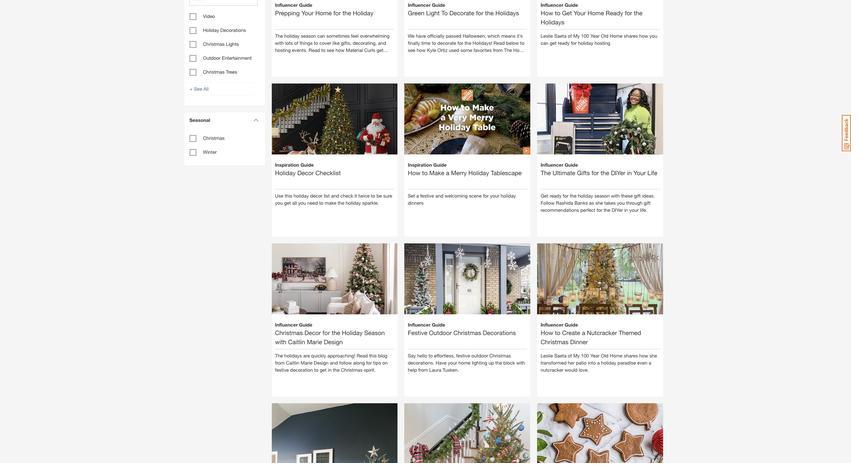 Task type: vqa. For each thing, say whether or not it's contained in the screenshot.
'49' in the "DROPDOWN BUTTON"
no



Task type: describe. For each thing, give the bounding box(es) containing it.
decorations. inside the say hello to effortless, festive outdoor christmas decorations. have your home lighting up the block with help from laura tusken.
[[408, 360, 434, 366]]

inspiration guide how to make a merry holiday tablescape
[[408, 162, 522, 177]]

festive inside the holidays are quickly approaching! read this blog from caitlin marie design and follow along for tips on festive decoration to get in the christmas spirit.
[[275, 367, 289, 373]]

it
[[355, 193, 357, 199]]

get ready for the holiday season with these gift ideas. follow rashida banks as she takes you through gift recommendations perfect for the diyer in your life.
[[541, 193, 655, 213]]

tusken.
[[443, 367, 459, 373]]

with inside influencer guide christmas decor for the holiday season with caitlin marie design
[[275, 338, 286, 346]]

influencer for christmas decor for the holiday season with caitlin marie design
[[275, 322, 298, 328]]

tablescape
[[491, 169, 522, 177]]

influencer for prepping your home for the holiday
[[275, 2, 298, 8]]

for inside we have officially passed halloween, which means it's finally time to decorate for the holidays! read below to see how kyle ortiz used some favorites from the home depot to start decking his home with christmas decorations.
[[458, 40, 463, 46]]

decorations inside influencer guide festive outdoor christmas decorations
[[483, 329, 516, 337]]

decorations. inside we have officially passed halloween, which means it's finally time to decorate for the holidays! read below to see how kyle ortiz used some favorites from the home depot to start decking his home with christmas decorations.
[[408, 61, 434, 67]]

christmas inside influencer guide festive outdoor christmas decorations
[[453, 329, 481, 337]]

have
[[436, 360, 447, 366]]

ahead
[[275, 54, 288, 60]]

set
[[408, 193, 415, 199]]

for inside influencer guide prepping your home for the holiday
[[333, 9, 341, 17]]

influencer guide green light to decorate for the holidays
[[408, 2, 519, 17]]

leslie for how to create a nutcracker themed christmas dinner
[[541, 353, 553, 359]]

hosting inside 'the holiday season can sometimes feel overwhelming with lots of things to cover like gifts, decorating, and hosting events. read to see how material curls get ahead of the busy season with the home depot!'
[[275, 47, 291, 53]]

holiday inside influencer guide christmas decor for the holiday season with caitlin marie design
[[342, 329, 363, 337]]

check
[[340, 193, 353, 199]]

how inside leslie saeta of my 100 year old home shares how you can get ready for holiday hosting
[[639, 33, 648, 39]]

holiday inside inspiration guide how to make a merry holiday tablescape
[[468, 169, 489, 177]]

ready inside get ready for the holiday season with these gift ideas. follow rashida banks as she takes you through gift recommendations perfect for the diyer in your life.
[[550, 193, 562, 199]]

holiday decor checklist image
[[272, 72, 398, 198]]

trees
[[226, 69, 237, 75]]

dinner
[[570, 338, 588, 346]]

overwhelming
[[360, 33, 390, 39]]

leslie saeta of my 100 year old home shares how she transformed her patio into a holiday paradise even a nutcracker would love.
[[541, 353, 657, 373]]

leslie for how to get your home ready for the holidays
[[541, 33, 553, 39]]

holiday inside leslie saeta of my 100 year old home shares how you can get ready for holiday hosting
[[578, 40, 593, 46]]

into
[[588, 360, 596, 366]]

the inside we have officially passed halloween, which means it's finally time to decorate for the holidays! read below to see how kyle ortiz used some favorites from the home depot to start decking his home with christmas decorations.
[[465, 40, 471, 46]]

with inside the say hello to effortless, festive outdoor christmas decorations. have your home lighting up the block with help from laura tusken.
[[516, 360, 525, 366]]

festive inside set a festive and welcoming scene for your holiday dinners
[[420, 193, 434, 199]]

a right 'even'
[[649, 360, 651, 366]]

holidays inside influencer guide how to get your home ready for the holidays
[[541, 18, 564, 26]]

use this holiday decor list and check it twice to be sure you get all you need to make the holiday sparkle.
[[275, 193, 392, 206]]

nutcracker
[[541, 367, 563, 373]]

holiday gingerbread cookie recipe image
[[537, 392, 663, 463]]

on
[[382, 360, 388, 366]]

christmas left trees
[[203, 69, 225, 75]]

+ see all
[[190, 86, 209, 92]]

with left lots at the top left
[[275, 40, 284, 46]]

decking
[[439, 54, 455, 60]]

make
[[325, 200, 336, 206]]

holiday decorations
[[203, 27, 246, 33]]

of right lots at the top left
[[294, 40, 298, 46]]

nutcracker
[[587, 329, 617, 337]]

of inside leslie saeta of my 100 year old home shares how you can get ready for holiday hosting
[[568, 33, 572, 39]]

even
[[637, 360, 647, 366]]

with inside get ready for the holiday season with these gift ideas. follow rashida banks as she takes you through gift recommendations perfect for the diyer in your life.
[[611, 193, 620, 199]]

year for nutcracker
[[590, 353, 600, 359]]

the inside 'the holiday season can sometimes feel overwhelming with lots of things to cover like gifts, decorating, and hosting events. read to see how material curls get ahead of the busy season with the home depot!'
[[295, 54, 302, 60]]

for inside influencer guide christmas decor for the holiday season with caitlin marie design
[[323, 329, 330, 337]]

material
[[346, 47, 363, 53]]

my for get
[[573, 33, 580, 39]]

how to create a nutcracker themed christmas dinner image
[[537, 232, 663, 358]]

his
[[457, 54, 463, 60]]

block
[[503, 360, 515, 366]]

light
[[426, 9, 440, 17]]

get inside 'the holiday season can sometimes feel overwhelming with lots of things to cover like gifts, decorating, and hosting events. read to see how material curls get ahead of the busy season with the home depot!'
[[377, 47, 383, 53]]

influencer guide how to get your home ready for the holidays
[[541, 2, 643, 26]]

guide for to
[[432, 2, 445, 8]]

home inside we have officially passed halloween, which means it's finally time to decorate for the holidays! read below to see how kyle ortiz used some favorites from the home depot to start decking his home with christmas decorations.
[[464, 54, 476, 60]]

the ultimate gifts for the diyer in your life image
[[537, 72, 663, 198]]

depot
[[408, 54, 421, 60]]

0 vertical spatial gift
[[634, 193, 641, 199]]

ready
[[606, 9, 623, 17]]

holiday up all on the left of page
[[294, 193, 309, 199]]

the down takes
[[604, 207, 610, 213]]

the inside the say hello to effortless, festive outdoor christmas decorations. have your home lighting up the block with help from laura tusken.
[[495, 360, 502, 366]]

old
[[601, 33, 608, 39]]

she inside 'leslie saeta of my 100 year old home shares how she transformed her patio into a holiday paradise even a nutcracker would love.'
[[650, 353, 657, 359]]

blog
[[378, 353, 387, 359]]

caitlin for with
[[288, 338, 305, 346]]

the up ahead
[[275, 33, 283, 39]]

outdoor
[[471, 353, 488, 359]]

from inside we have officially passed halloween, which means it's finally time to decorate for the holidays! read below to see how kyle ortiz used some favorites from the home depot to start decking his home with christmas decorations.
[[493, 47, 503, 53]]

decorate
[[449, 9, 474, 17]]

influencer guide how to create a nutcracker themed christmas dinner
[[541, 322, 641, 346]]

you inside leslie saeta of my 100 year old home shares how you can get ready for holiday hosting
[[650, 33, 657, 39]]

in inside influencer guide the ultimate gifts for the diyer in your life
[[627, 169, 632, 177]]

follow
[[339, 360, 352, 366]]

guide for gifts
[[565, 162, 578, 168]]

christmas inside we have officially passed halloween, which means it's finally time to decorate for the holidays! read below to see how kyle ortiz used some favorites from the home depot to start decking his home with christmas decorations.
[[488, 54, 509, 60]]

follow
[[541, 200, 555, 206]]

twice
[[358, 193, 370, 199]]

the inside influencer guide how to get your home ready for the holidays
[[634, 9, 643, 17]]

marie for quickly
[[301, 360, 313, 366]]

ortiz
[[437, 47, 448, 53]]

for inside influencer guide the ultimate gifts for the diyer in your life
[[592, 169, 599, 177]]

from inside the say hello to effortless, festive outdoor christmas decorations. have your home lighting up the block with help from laura tusken.
[[418, 367, 428, 373]]

lighting
[[472, 360, 487, 366]]

themed
[[619, 329, 641, 337]]

season inside get ready for the holiday season with these gift ideas. follow rashida banks as she takes you through gift recommendations perfect for the diyer in your life.
[[594, 193, 610, 199]]

my for create
[[573, 353, 580, 359]]

the holidays are quickly approaching! read this blog from caitlin marie design and follow along for tips on festive decoration to get in the christmas spirit.
[[275, 353, 388, 373]]

and inside the holidays are quickly approaching! read this blog from caitlin marie design and follow along for tips on festive decoration to get in the christmas spirit.
[[330, 360, 338, 366]]

love.
[[579, 367, 589, 373]]

holiday down video
[[203, 27, 219, 33]]

inspiration for holiday
[[275, 162, 299, 168]]

scene
[[469, 193, 482, 199]]

some
[[461, 47, 472, 53]]

officially
[[427, 33, 445, 39]]

which
[[488, 33, 500, 39]]

to inside the holidays are quickly approaching! read this blog from caitlin marie design and follow along for tips on festive decoration to get in the christmas spirit.
[[314, 367, 318, 373]]

influencer for the ultimate gifts for the diyer in your life
[[541, 162, 563, 168]]

passed
[[446, 33, 461, 39]]

read inside the holidays are quickly approaching! read this blog from caitlin marie design and follow along for tips on festive decoration to get in the christmas spirit.
[[357, 353, 368, 359]]

in inside the holidays are quickly approaching! read this blog from caitlin marie design and follow along for tips on festive decoration to get in the christmas spirit.
[[328, 367, 332, 373]]

be
[[377, 193, 382, 199]]

season
[[364, 329, 385, 337]]

+
[[190, 86, 193, 92]]

for inside influencer guide how to get your home ready for the holidays
[[625, 9, 632, 17]]

the inside influencer guide green light to decorate for the holidays
[[485, 9, 494, 17]]

home inside the say hello to effortless, festive outdoor christmas decorations. have your home lighting up the block with help from laura tusken.
[[459, 360, 471, 366]]

holidays inside influencer guide green light to decorate for the holidays
[[495, 9, 519, 17]]

your inside get ready for the holiday season with these gift ideas. follow rashida banks as she takes you through gift recommendations perfect for the diyer in your life.
[[629, 207, 639, 213]]

your inside influencer guide how to get your home ready for the holidays
[[574, 9, 586, 17]]

how inside we have officially passed halloween, which means it's finally time to decorate for the holidays! read below to see how kyle ortiz used some favorites from the home depot to start decking his home with christmas decorations.
[[417, 47, 426, 53]]

0 vertical spatial season
[[301, 33, 316, 39]]

the inside we have officially passed halloween, which means it's finally time to decorate for the holidays! read below to see how kyle ortiz used some favorites from the home depot to start decking his home with christmas decorations.
[[504, 47, 512, 53]]

seasonal button
[[186, 112, 261, 128]]

perfect
[[580, 207, 595, 213]]

gifts
[[577, 169, 590, 177]]

christmas inside the holidays are quickly approaching! read this blog from caitlin marie design and follow along for tips on festive decoration to get in the christmas spirit.
[[341, 367, 363, 373]]

to inside influencer guide how to get your home ready for the holidays
[[555, 9, 560, 17]]

life.
[[640, 207, 647, 213]]

hello
[[417, 353, 427, 359]]

gifts,
[[341, 40, 351, 46]]

these
[[621, 193, 633, 199]]

holiday inside the inspiration guide holiday decor checklist
[[275, 169, 296, 177]]

laura
[[429, 367, 441, 373]]

holiday magic with christmas tree delivery image
[[272, 392, 398, 463]]

design for approaching!
[[314, 360, 329, 366]]

the down "material"
[[341, 54, 349, 60]]

checklist
[[315, 169, 341, 177]]

holidays!
[[473, 40, 492, 46]]

green
[[408, 9, 424, 17]]

influencer guide festive outdoor christmas decorations
[[408, 322, 516, 337]]

marie for decor
[[307, 338, 322, 346]]

how for how to make a merry holiday tablescape
[[408, 169, 420, 177]]

of inside 'leslie saeta of my 100 year old home shares how she transformed her patio into a holiday paradise even a nutcracker would love.'
[[568, 353, 572, 359]]

below
[[506, 40, 519, 46]]

of right ahead
[[289, 54, 294, 60]]

holiday inside set a festive and welcoming scene for your holiday dinners
[[501, 193, 516, 199]]

caitlin for from
[[286, 360, 299, 366]]

the inside influencer guide the ultimate gifts for the diyer in your life
[[541, 169, 551, 177]]

home inside leslie saeta of my 100 year old home shares how you can get ready for holiday hosting
[[610, 33, 623, 39]]

for inside influencer guide green light to decorate for the holidays
[[476, 9, 483, 17]]

she inside get ready for the holiday season with these gift ideas. follow rashida banks as she takes you through gift recommendations perfect for the diyer in your life.
[[595, 200, 603, 206]]

how inside 'the holiday season can sometimes feel overwhelming with lots of things to cover like gifts, decorating, and hosting events. read to see how material curls get ahead of the busy season with the home depot!'
[[336, 47, 345, 53]]

guide for create
[[565, 322, 578, 328]]

feel
[[351, 33, 359, 39]]

winter
[[203, 149, 217, 155]]

lots
[[285, 40, 293, 46]]

inspiration guide holiday decor checklist
[[275, 162, 341, 177]]

read inside 'the holiday season can sometimes feel overwhelming with lots of things to cover like gifts, decorating, and hosting events. read to see how material curls get ahead of the busy season with the home depot!'
[[309, 47, 320, 53]]

holiday down it
[[346, 200, 361, 206]]

and inside 'the holiday season can sometimes feel overwhelming with lots of things to cover like gifts, decorating, and hosting events. read to see how material curls get ahead of the busy season with the home depot!'
[[378, 40, 386, 46]]

christmas lights
[[203, 41, 239, 47]]

your inside influencer guide prepping your home for the holiday
[[301, 9, 314, 17]]

help
[[408, 367, 417, 373]]

rashida
[[556, 200, 573, 206]]

home inside influencer guide prepping your home for the holiday
[[315, 9, 332, 17]]

to inside inspiration guide how to make a merry holiday tablescape
[[422, 169, 428, 177]]

recommendations
[[541, 207, 579, 213]]

saeta for get
[[554, 33, 567, 39]]

the inside influencer guide prepping your home for the holiday
[[343, 9, 351, 17]]

christmas decor for the holiday season with caitlin marie design image
[[272, 232, 398, 358]]

all
[[292, 200, 297, 206]]

video
[[203, 13, 215, 19]]

things
[[300, 40, 313, 46]]

guide for christmas
[[432, 322, 445, 328]]

a inside influencer guide how to create a nutcracker themed christmas dinner
[[582, 329, 585, 337]]

create
[[562, 329, 580, 337]]

influencer for how to get your home ready for the holidays
[[541, 2, 563, 8]]

your inside set a festive and welcoming scene for your holiday dinners
[[490, 193, 499, 199]]

influencer guide the ultimate gifts for the diyer in your life
[[541, 162, 657, 177]]



Task type: locate. For each thing, give the bounding box(es) containing it.
1 vertical spatial year
[[590, 353, 600, 359]]

make
[[429, 169, 444, 177]]

2 shares from the top
[[624, 353, 638, 359]]

1 horizontal spatial holidays
[[541, 18, 564, 26]]

my inside leslie saeta of my 100 year old home shares how you can get ready for holiday hosting
[[573, 33, 580, 39]]

1 inspiration from the left
[[275, 162, 299, 168]]

the inside influencer guide christmas decor for the holiday season with caitlin marie design
[[332, 329, 340, 337]]

get inside the holidays are quickly approaching! read this blog from caitlin marie design and follow along for tips on festive decoration to get in the christmas spirit.
[[320, 367, 327, 373]]

1 vertical spatial outdoor
[[429, 329, 452, 337]]

1 horizontal spatial see
[[408, 47, 415, 53]]

decorations. down depot
[[408, 61, 434, 67]]

home left 'lighting'
[[459, 360, 471, 366]]

holiday down influencer guide how to get your home ready for the holidays
[[578, 40, 593, 46]]

season up takes
[[594, 193, 610, 199]]

marie down are
[[301, 360, 313, 366]]

can inside 'the holiday season can sometimes feel overwhelming with lots of things to cover like gifts, decorating, and hosting events. read to see how material curls get ahead of the busy season with the home depot!'
[[317, 33, 325, 39]]

1 vertical spatial season
[[315, 54, 330, 60]]

the holiday season can sometimes feel overwhelming with lots of things to cover like gifts, decorating, and hosting events. read to see how material curls get ahead of the busy season with the home depot!
[[275, 33, 390, 60]]

diyer inside influencer guide the ultimate gifts for the diyer in your life
[[611, 169, 625, 177]]

2 vertical spatial from
[[418, 367, 428, 373]]

can right below
[[541, 40, 548, 46]]

see
[[327, 47, 334, 53], [408, 47, 415, 53]]

decorations up "outdoor" in the right of the page
[[483, 329, 516, 337]]

2 vertical spatial your
[[448, 360, 457, 366]]

2 vertical spatial festive
[[275, 367, 289, 373]]

1 vertical spatial ready
[[550, 193, 562, 199]]

0 vertical spatial this
[[285, 193, 292, 199]]

1 vertical spatial 100
[[581, 353, 589, 359]]

approaching!
[[327, 353, 355, 359]]

we
[[408, 33, 415, 39]]

holiday up banks
[[578, 193, 593, 199]]

0 horizontal spatial read
[[309, 47, 320, 53]]

2 horizontal spatial read
[[494, 40, 505, 46]]

gift up through
[[634, 193, 641, 199]]

2 horizontal spatial your
[[634, 169, 646, 177]]

0 horizontal spatial gift
[[634, 193, 641, 199]]

0 vertical spatial 100
[[581, 33, 589, 39]]

banks
[[575, 200, 588, 206]]

from inside the holidays are quickly approaching! read this blog from caitlin marie design and follow along for tips on festive decoration to get in the christmas spirit.
[[275, 360, 285, 366]]

marie
[[307, 338, 322, 346], [301, 360, 313, 366]]

how inside influencer guide how to get your home ready for the holidays
[[541, 9, 553, 17]]

2 leslie from the top
[[541, 353, 553, 359]]

see down finally
[[408, 47, 415, 53]]

1 vertical spatial my
[[573, 353, 580, 359]]

say
[[408, 353, 416, 359]]

get inside the use this holiday decor list and check it twice to be sure you get all you need to make the holiday sparkle.
[[284, 200, 291, 206]]

with inside we have officially passed halloween, which means it's finally time to decorate for the holidays! read below to see how kyle ortiz used some favorites from the home depot to start decking his home with christmas decorations.
[[477, 54, 486, 60]]

0 vertical spatial she
[[595, 200, 603, 206]]

holiday up feel
[[353, 9, 373, 17]]

100 for a
[[581, 353, 589, 359]]

guide for get
[[565, 2, 578, 8]]

my up patio
[[573, 353, 580, 359]]

1 vertical spatial this
[[369, 353, 377, 359]]

festive left "outdoor" in the right of the page
[[456, 353, 470, 359]]

1 vertical spatial caitlin
[[286, 360, 299, 366]]

influencer guide christmas decor for the holiday season with caitlin marie design
[[275, 322, 385, 346]]

christmas down follow
[[341, 367, 363, 373]]

0 vertical spatial get
[[562, 9, 572, 17]]

2 inspiration from the left
[[408, 162, 432, 168]]

100 inside 'leslie saeta of my 100 year old home shares how she transformed her patio into a holiday paradise even a nutcracker would love.'
[[581, 353, 589, 359]]

1 vertical spatial decor
[[304, 329, 321, 337]]

0 horizontal spatial she
[[595, 200, 603, 206]]

how
[[541, 9, 553, 17], [408, 169, 420, 177], [541, 329, 553, 337]]

ready inside leslie saeta of my 100 year old home shares how you can get ready for holiday hosting
[[558, 40, 570, 46]]

influencer inside influencer guide prepping your home for the holiday
[[275, 2, 298, 8]]

decor
[[310, 193, 322, 199]]

hosting inside leslie saeta of my 100 year old home shares how you can get ready for holiday hosting
[[595, 40, 610, 46]]

influencer inside influencer guide the ultimate gifts for the diyer in your life
[[541, 162, 563, 168]]

0 horizontal spatial inspiration
[[275, 162, 299, 168]]

the down events.
[[295, 54, 302, 60]]

decor left the checklist
[[297, 169, 314, 177]]

your inside the say hello to effortless, festive outdoor christmas decorations. have your home lighting up the block with help from laura tusken.
[[448, 360, 457, 366]]

0 horizontal spatial hosting
[[275, 47, 291, 53]]

influencer for festive outdoor christmas decorations
[[408, 322, 431, 328]]

influencer guide prepping your home for the holiday
[[275, 2, 373, 17]]

0 vertical spatial ready
[[558, 40, 570, 46]]

100 for your
[[581, 33, 589, 39]]

year
[[590, 33, 600, 39], [590, 353, 600, 359]]

get inside leslie saeta of my 100 year old home shares how you can get ready for holiday hosting
[[550, 40, 557, 46]]

read up the along
[[357, 353, 368, 359]]

2 vertical spatial season
[[594, 193, 610, 199]]

ultimate
[[553, 169, 575, 177]]

spirit.
[[364, 367, 376, 373]]

sure
[[383, 193, 392, 199]]

2 see from the left
[[408, 47, 415, 53]]

inspiration up make
[[408, 162, 432, 168]]

influencer for green light to decorate for the holidays
[[408, 2, 431, 8]]

design down quickly
[[314, 360, 329, 366]]

a
[[446, 169, 449, 177], [416, 193, 419, 199], [582, 329, 585, 337], [597, 360, 600, 366], [649, 360, 651, 366]]

influencer inside influencer guide how to create a nutcracker themed christmas dinner
[[541, 322, 563, 328]]

1 decorations. from the top
[[408, 61, 434, 67]]

prepping
[[275, 9, 300, 17]]

holiday right merry
[[468, 169, 489, 177]]

means
[[501, 33, 516, 39]]

1 vertical spatial in
[[624, 207, 628, 213]]

a inside inspiration guide how to make a merry holiday tablescape
[[446, 169, 449, 177]]

0 vertical spatial your
[[490, 193, 499, 199]]

it's
[[517, 33, 523, 39]]

0 vertical spatial leslie
[[541, 33, 553, 39]]

for inside leslie saeta of my 100 year old home shares how you can get ready for holiday hosting
[[571, 40, 577, 46]]

leslie saeta of my 100 year old home shares how you can get ready for holiday hosting
[[541, 33, 657, 46]]

1 vertical spatial festive
[[456, 353, 470, 359]]

festive down holidays
[[275, 367, 289, 373]]

outdoor
[[203, 55, 221, 61], [429, 329, 452, 337]]

inspiration inside the inspiration guide holiday decor checklist
[[275, 162, 299, 168]]

1 vertical spatial marie
[[301, 360, 313, 366]]

influencer for how to create a nutcracker themed christmas dinner
[[541, 322, 563, 328]]

the inside the holidays are quickly approaching! read this blog from caitlin marie design and follow along for tips on festive decoration to get in the christmas spirit.
[[333, 367, 340, 373]]

a up dinner
[[582, 329, 585, 337]]

season up things
[[301, 33, 316, 39]]

christmas up winter on the top of page
[[203, 135, 225, 141]]

0 horizontal spatial this
[[285, 193, 292, 199]]

the right gifts
[[601, 169, 609, 177]]

guide for for
[[299, 322, 312, 328]]

see
[[194, 86, 202, 92]]

holiday inside influencer guide prepping your home for the holiday
[[353, 9, 373, 17]]

1 horizontal spatial from
[[418, 367, 428, 373]]

0 horizontal spatial decorations
[[220, 27, 246, 33]]

finally
[[408, 40, 420, 46]]

diyer inside get ready for the holiday season with these gift ideas. follow rashida banks as she takes you through gift recommendations perfect for the diyer in your life.
[[612, 207, 623, 213]]

0 vertical spatial can
[[317, 33, 325, 39]]

0 horizontal spatial festive
[[275, 367, 289, 373]]

decor for for
[[304, 329, 321, 337]]

home
[[464, 54, 476, 60], [459, 360, 471, 366]]

season right busy
[[315, 54, 330, 60]]

with down favorites
[[477, 54, 486, 60]]

influencer inside influencer guide festive outdoor christmas decorations
[[408, 322, 431, 328]]

a inside set a festive and welcoming scene for your holiday dinners
[[416, 193, 419, 199]]

sparkle.
[[362, 200, 379, 206]]

1 leslie from the top
[[541, 33, 553, 39]]

influencer inside influencer guide how to get your home ready for the holidays
[[541, 2, 563, 8]]

0 vertical spatial year
[[590, 33, 600, 39]]

holiday left season
[[342, 329, 363, 337]]

get
[[550, 40, 557, 46], [377, 47, 383, 53], [284, 200, 291, 206], [320, 367, 327, 373]]

of down influencer guide how to get your home ready for the holidays
[[568, 33, 572, 39]]

festive up dinners
[[420, 193, 434, 199]]

the inside the holidays are quickly approaching! read this blog from caitlin marie design and follow along for tips on festive decoration to get in the christmas spirit.
[[275, 353, 283, 359]]

1 horizontal spatial she
[[650, 353, 657, 359]]

holidays
[[284, 353, 302, 359]]

festive outdoor christmas decorations image
[[404, 232, 531, 358]]

1 horizontal spatial get
[[562, 9, 572, 17]]

you inside get ready for the holiday season with these gift ideas. follow rashida banks as she takes you through gift recommendations perfect for the diyer in your life.
[[617, 200, 625, 206]]

and inside set a festive and welcoming scene for your holiday dinners
[[435, 193, 443, 199]]

1 horizontal spatial outdoor
[[429, 329, 452, 337]]

outdoor inside influencer guide festive outdoor christmas decorations
[[429, 329, 452, 337]]

0 vertical spatial diyer
[[611, 169, 625, 177]]

leslie up transformed
[[541, 353, 553, 359]]

influencer
[[275, 2, 298, 8], [408, 2, 431, 8], [541, 2, 563, 8], [541, 162, 563, 168], [275, 322, 298, 328], [408, 322, 431, 328], [541, 322, 563, 328]]

in inside get ready for the holiday season with these gift ideas. follow rashida banks as she takes you through gift recommendations perfect for the diyer in your life.
[[624, 207, 628, 213]]

how to make a merry holiday tablescape image
[[404, 72, 531, 166]]

quickly
[[311, 353, 326, 359]]

your down through
[[629, 207, 639, 213]]

1 vertical spatial gift
[[644, 200, 651, 206]]

inspiration up use
[[275, 162, 299, 168]]

christmas down favorites
[[488, 54, 509, 60]]

the left ultimate
[[541, 169, 551, 177]]

your left the life
[[634, 169, 646, 177]]

christmas trees
[[203, 69, 237, 75]]

this inside the holidays are quickly approaching! read this blog from caitlin marie design and follow along for tips on festive decoration to get in the christmas spirit.
[[369, 353, 377, 359]]

christmas down create
[[541, 338, 568, 346]]

ready
[[558, 40, 570, 46], [550, 193, 562, 199]]

caitlin
[[288, 338, 305, 346], [286, 360, 299, 366]]

1 see from the left
[[327, 47, 334, 53]]

0 vertical spatial decor
[[297, 169, 314, 177]]

holiday inside 'leslie saeta of my 100 year old home shares how she transformed her patio into a holiday paradise even a nutcracker would love.'
[[601, 360, 616, 366]]

a right set
[[416, 193, 419, 199]]

0 horizontal spatial get
[[541, 193, 548, 199]]

1 vertical spatial hosting
[[275, 47, 291, 53]]

1 my from the top
[[573, 33, 580, 39]]

1 horizontal spatial this
[[369, 353, 377, 359]]

1 vertical spatial home
[[459, 360, 471, 366]]

2 vertical spatial read
[[357, 353, 368, 359]]

saeta for create
[[554, 353, 567, 359]]

0 vertical spatial my
[[573, 33, 580, 39]]

christmas up "outdoor" in the right of the page
[[453, 329, 481, 337]]

and down overwhelming
[[378, 40, 386, 46]]

shares right the old
[[624, 33, 638, 39]]

holiday
[[353, 9, 373, 17], [203, 27, 219, 33], [275, 169, 296, 177], [468, 169, 489, 177], [342, 329, 363, 337]]

0 vertical spatial home
[[464, 54, 476, 60]]

home inside 'the holiday season can sometimes feel overwhelming with lots of things to cover like gifts, decorating, and hosting events. read to see how material curls get ahead of the busy season with the home depot!'
[[350, 54, 363, 60]]

cover
[[319, 40, 331, 46]]

year up the into
[[590, 353, 600, 359]]

1 vertical spatial decorations.
[[408, 360, 434, 366]]

1 horizontal spatial hosting
[[595, 40, 610, 46]]

tips
[[373, 360, 381, 366]]

caitlin down holidays
[[286, 360, 299, 366]]

0 vertical spatial marie
[[307, 338, 322, 346]]

christmas up up
[[489, 353, 511, 359]]

0 horizontal spatial can
[[317, 33, 325, 39]]

the inside the use this holiday decor list and check it twice to be sure you get all you need to make the holiday sparkle.
[[338, 200, 344, 206]]

design for for
[[324, 338, 343, 346]]

how inside inspiration guide how to make a merry holiday tablescape
[[408, 169, 420, 177]]

the up the some
[[465, 40, 471, 46]]

how for how to get your home ready for the holidays
[[541, 9, 553, 17]]

hosting down the old
[[595, 40, 610, 46]]

the up the which
[[485, 9, 494, 17]]

1 vertical spatial can
[[541, 40, 548, 46]]

in down through
[[624, 207, 628, 213]]

1 vertical spatial saeta
[[554, 353, 567, 359]]

diyer up these
[[611, 169, 625, 177]]

2 year from the top
[[590, 353, 600, 359]]

Search search field
[[189, 0, 257, 6]]

1 vertical spatial how
[[408, 169, 420, 177]]

need
[[307, 200, 318, 206]]

2 horizontal spatial from
[[493, 47, 503, 53]]

1 vertical spatial decorations
[[483, 329, 516, 337]]

0 horizontal spatial outdoor
[[203, 55, 221, 61]]

would
[[565, 367, 578, 373]]

of up her
[[568, 353, 572, 359]]

year for home
[[590, 33, 600, 39]]

how for how to create a nutcracker themed christmas dinner
[[541, 329, 553, 337]]

1 horizontal spatial your
[[574, 9, 586, 17]]

can up cover
[[317, 33, 325, 39]]

0 horizontal spatial your
[[448, 360, 457, 366]]

holiday up lots at the top left
[[284, 33, 300, 39]]

0 vertical spatial how
[[541, 9, 553, 17]]

0 vertical spatial decorations
[[220, 27, 246, 33]]

hosting up ahead
[[275, 47, 291, 53]]

and
[[378, 40, 386, 46], [331, 193, 339, 199], [435, 193, 443, 199], [330, 360, 338, 366]]

and left welcoming
[[435, 193, 443, 199]]

guide inside inspiration guide how to make a merry holiday tablescape
[[433, 162, 447, 168]]

decoration
[[290, 367, 313, 373]]

0 horizontal spatial see
[[327, 47, 334, 53]]

old home
[[601, 353, 623, 359]]

get inside influencer guide how to get your home ready for the holidays
[[562, 9, 572, 17]]

gift down ideas.
[[644, 200, 651, 206]]

holiday
[[284, 33, 300, 39], [578, 40, 593, 46], [294, 193, 309, 199], [501, 193, 516, 199], [578, 193, 593, 199], [346, 200, 361, 206], [601, 360, 616, 366]]

to inside the say hello to effortless, festive outdoor christmas decorations. have your home lighting up the block with help from laura tusken.
[[429, 353, 433, 359]]

0 vertical spatial outdoor
[[203, 55, 221, 61]]

guide for make
[[433, 162, 447, 168]]

2 decorations. from the top
[[408, 360, 434, 366]]

for inside set a festive and welcoming scene for your holiday dinners
[[483, 193, 489, 199]]

shares inside leslie saeta of my 100 year old home shares how you can get ready for holiday hosting
[[624, 33, 638, 39]]

a right make
[[446, 169, 449, 177]]

guide for checklist
[[300, 162, 314, 168]]

inspiration inside inspiration guide how to make a merry holiday tablescape
[[408, 162, 432, 168]]

seasonal
[[189, 117, 210, 123]]

your inside influencer guide the ultimate gifts for the diyer in your life
[[634, 169, 646, 177]]

influencer inside influencer guide green light to decorate for the holidays
[[408, 2, 431, 8]]

to inside influencer guide how to create a nutcracker themed christmas dinner
[[555, 329, 560, 337]]

outdoor right 'festive'
[[429, 329, 452, 337]]

2 horizontal spatial festive
[[456, 353, 470, 359]]

home down the some
[[464, 54, 476, 60]]

0 vertical spatial caitlin
[[288, 338, 305, 346]]

0 vertical spatial in
[[627, 169, 632, 177]]

2 horizontal spatial your
[[629, 207, 639, 213]]

1 vertical spatial leslie
[[541, 353, 553, 359]]

events.
[[292, 47, 307, 53]]

1 vertical spatial your
[[629, 207, 639, 213]]

1 horizontal spatial read
[[357, 353, 368, 359]]

marie up quickly
[[307, 338, 322, 346]]

the up banks
[[570, 193, 577, 199]]

with down like
[[331, 54, 340, 60]]

how inside influencer guide how to create a nutcracker themed christmas dinner
[[541, 329, 553, 337]]

1 vertical spatial get
[[541, 193, 548, 199]]

decorations. down hello
[[408, 360, 434, 366]]

read
[[494, 40, 505, 46], [309, 47, 320, 53], [357, 353, 368, 359]]

start
[[428, 54, 437, 60]]

1 vertical spatial from
[[275, 360, 285, 366]]

christmas inside influencer guide christmas decor for the holiday season with caitlin marie design
[[275, 329, 303, 337]]

holiday up use
[[275, 169, 296, 177]]

0 vertical spatial saeta
[[554, 33, 567, 39]]

your up leslie saeta of my 100 year old home shares how you can get ready for holiday hosting
[[574, 9, 586, 17]]

shares inside 'leslie saeta of my 100 year old home shares how she transformed her patio into a holiday paradise even a nutcracker would love.'
[[624, 353, 638, 359]]

your up tusken.
[[448, 360, 457, 366]]

1 horizontal spatial festive
[[420, 193, 434, 199]]

year inside 'leslie saeta of my 100 year old home shares how she transformed her patio into a holiday paradise even a nutcracker would love.'
[[590, 353, 600, 359]]

1 saeta from the top
[[554, 33, 567, 39]]

diyer down takes
[[612, 207, 623, 213]]

shares up paradise
[[624, 353, 638, 359]]

christmas down holiday decorations
[[203, 41, 225, 47]]

life
[[648, 169, 657, 177]]

outdoor entertainment
[[203, 55, 252, 61]]

your right prepping
[[301, 9, 314, 17]]

with up takes
[[611, 193, 620, 199]]

holiday inside get ready for the holiday season with these gift ideas. follow rashida banks as she takes you through gift recommendations perfect for the diyer in your life.
[[578, 193, 593, 199]]

read down the which
[[494, 40, 505, 46]]

2 my from the top
[[573, 353, 580, 359]]

saeta inside leslie saeta of my 100 year old home shares how you can get ready for holiday hosting
[[554, 33, 567, 39]]

1 shares from the top
[[624, 33, 638, 39]]

100 up patio
[[581, 353, 589, 359]]

1 horizontal spatial gift
[[644, 200, 651, 206]]

2 100 from the top
[[581, 353, 589, 359]]

0 vertical spatial shares
[[624, 33, 638, 39]]

decor inside the inspiration guide holiday decor checklist
[[297, 169, 314, 177]]

my down influencer guide how to get your home ready for the holidays
[[573, 33, 580, 39]]

read up busy
[[309, 47, 320, 53]]

1 vertical spatial shares
[[624, 353, 638, 359]]

0 vertical spatial hosting
[[595, 40, 610, 46]]

0 vertical spatial read
[[494, 40, 505, 46]]

from right help
[[418, 367, 428, 373]]

like
[[333, 40, 340, 46]]

holiday down 'tablescape'
[[501, 193, 516, 199]]

inspiration for how
[[408, 162, 432, 168]]

and down approaching!
[[330, 360, 338, 366]]

used
[[449, 47, 459, 53]]

in left the life
[[627, 169, 632, 177]]

home inside we have officially passed halloween, which means it's finally time to decorate for the holidays! read below to see how kyle ortiz used some favorites from the home depot to start decking his home with christmas decorations.
[[513, 47, 526, 53]]

busy
[[303, 54, 313, 60]]

1 horizontal spatial can
[[541, 40, 548, 46]]

all
[[203, 86, 209, 92]]

my
[[573, 33, 580, 39], [573, 353, 580, 359]]

1 vertical spatial she
[[650, 353, 657, 359]]

home right the old
[[610, 33, 623, 39]]

decor for checklist
[[297, 169, 314, 177]]

through
[[626, 200, 643, 206]]

guide for home
[[299, 2, 312, 8]]

with
[[275, 40, 284, 46], [331, 54, 340, 60], [477, 54, 486, 60], [611, 193, 620, 199], [275, 338, 286, 346], [516, 360, 525, 366]]

design inside the holidays are quickly approaching! read this blog from caitlin marie design and follow along for tips on festive decoration to get in the christmas spirit.
[[314, 360, 329, 366]]

1 vertical spatial diyer
[[612, 207, 623, 213]]

0 vertical spatial decorations.
[[408, 61, 434, 67]]

the
[[343, 9, 351, 17], [485, 9, 494, 17], [634, 9, 643, 17], [465, 40, 471, 46], [295, 54, 302, 60], [601, 169, 609, 177], [570, 193, 577, 199], [338, 200, 344, 206], [604, 207, 610, 213], [332, 329, 340, 337], [495, 360, 502, 366], [333, 367, 340, 373]]

2 vertical spatial how
[[541, 329, 553, 337]]

to
[[441, 9, 448, 17]]

decorate
[[437, 40, 456, 46]]

the benefits of christmas tree delivery image
[[404, 392, 531, 463]]

0 vertical spatial design
[[324, 338, 343, 346]]

season
[[301, 33, 316, 39], [315, 54, 330, 60], [594, 193, 610, 199]]

use
[[275, 193, 283, 199]]

outdoor up christmas trees
[[203, 55, 221, 61]]

the down check
[[338, 200, 344, 206]]

and inside the use this holiday decor list and check it twice to be sure you get all you need to make the holiday sparkle.
[[331, 193, 339, 199]]

hosting
[[595, 40, 610, 46], [275, 47, 291, 53]]

in down approaching!
[[328, 367, 332, 373]]

the down follow
[[333, 367, 340, 373]]

0 vertical spatial from
[[493, 47, 503, 53]]

guide inside influencer guide green light to decorate for the holidays
[[432, 2, 445, 8]]

0 vertical spatial holidays
[[495, 9, 519, 17]]

christmas inside the say hello to effortless, festive outdoor christmas decorations. have your home lighting up the block with help from laura tusken.
[[489, 353, 511, 359]]

festive inside the say hello to effortless, festive outdoor christmas decorations. have your home lighting up the block with help from laura tusken.
[[456, 353, 470, 359]]

decorations.
[[408, 61, 434, 67], [408, 360, 434, 366]]

caitlin inside the holidays are quickly approaching! read this blog from caitlin marie design and follow along for tips on festive decoration to get in the christmas spirit.
[[286, 360, 299, 366]]

this inside the use this holiday decor list and check it twice to be sure you get all you need to make the holiday sparkle.
[[285, 193, 292, 199]]

2 saeta from the top
[[554, 353, 567, 359]]

a right the into
[[597, 360, 600, 366]]

1 horizontal spatial inspiration
[[408, 162, 432, 168]]

decor inside influencer guide christmas decor for the holiday season with caitlin marie design
[[304, 329, 321, 337]]

1 100 from the top
[[581, 33, 589, 39]]

her
[[568, 360, 575, 366]]

1 year from the top
[[590, 33, 600, 39]]

+ see all button
[[186, 82, 254, 95]]

with up holidays
[[275, 338, 286, 346]]

entertainment
[[222, 55, 252, 61]]

the right ready
[[634, 9, 643, 17]]

from down the which
[[493, 47, 503, 53]]

the up approaching!
[[332, 329, 340, 337]]

1 horizontal spatial decorations
[[483, 329, 516, 337]]

the inside influencer guide the ultimate gifts for the diyer in your life
[[601, 169, 609, 177]]

have
[[416, 33, 426, 39]]

1 horizontal spatial your
[[490, 193, 499, 199]]

read inside we have officially passed halloween, which means it's finally time to decorate for the holidays! read below to see how kyle ortiz used some favorites from the home depot to start decking his home with christmas decorations.
[[494, 40, 505, 46]]

caret icon image
[[253, 119, 258, 122]]

1 vertical spatial read
[[309, 47, 320, 53]]

feedback link image
[[842, 115, 851, 152]]

welcoming
[[445, 193, 468, 199]]

the up feel
[[343, 9, 351, 17]]

0 horizontal spatial holidays
[[495, 9, 519, 17]]

100 inside leslie saeta of my 100 year old home shares how you can get ready for holiday hosting
[[581, 33, 589, 39]]

say hello to effortless, festive outdoor christmas decorations. have your home lighting up the block with help from laura tusken.
[[408, 353, 525, 373]]

can inside leslie saeta of my 100 year old home shares how you can get ready for holiday hosting
[[541, 40, 548, 46]]

caitlin inside influencer guide christmas decor for the holiday season with caitlin marie design
[[288, 338, 305, 346]]

1 vertical spatial design
[[314, 360, 329, 366]]

this up tips
[[369, 353, 377, 359]]

guide inside influencer guide how to create a nutcracker themed christmas dinner
[[565, 322, 578, 328]]

2 vertical spatial in
[[328, 367, 332, 373]]

how inside 'leslie saeta of my 100 year old home shares how she transformed her patio into a holiday paradise even a nutcracker would love.'
[[639, 353, 648, 359]]

home inside influencer guide how to get your home ready for the holidays
[[588, 9, 604, 17]]

time
[[421, 40, 431, 46]]

holiday inside 'the holiday season can sometimes feel overwhelming with lots of things to cover like gifts, decorating, and hosting events. read to see how material curls get ahead of the busy season with the home depot!'
[[284, 33, 300, 39]]



